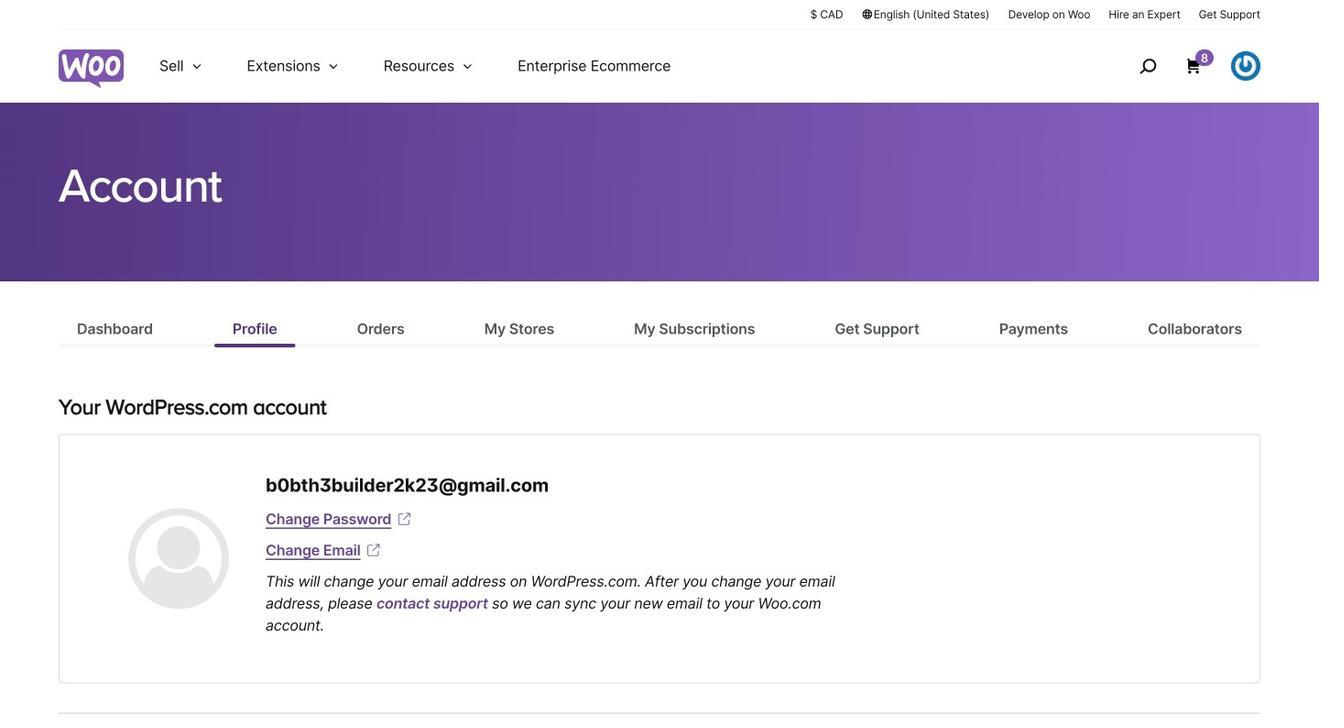 Task type: vqa. For each thing, say whether or not it's contained in the screenshot.
the person
no



Task type: describe. For each thing, give the bounding box(es) containing it.
open account menu image
[[1232, 51, 1261, 81]]

external link image
[[395, 510, 414, 528]]

gravatar image image
[[128, 508, 229, 609]]



Task type: locate. For each thing, give the bounding box(es) containing it.
service navigation menu element
[[1101, 36, 1261, 96]]

external link image
[[364, 541, 383, 559]]

search image
[[1134, 51, 1163, 81]]



